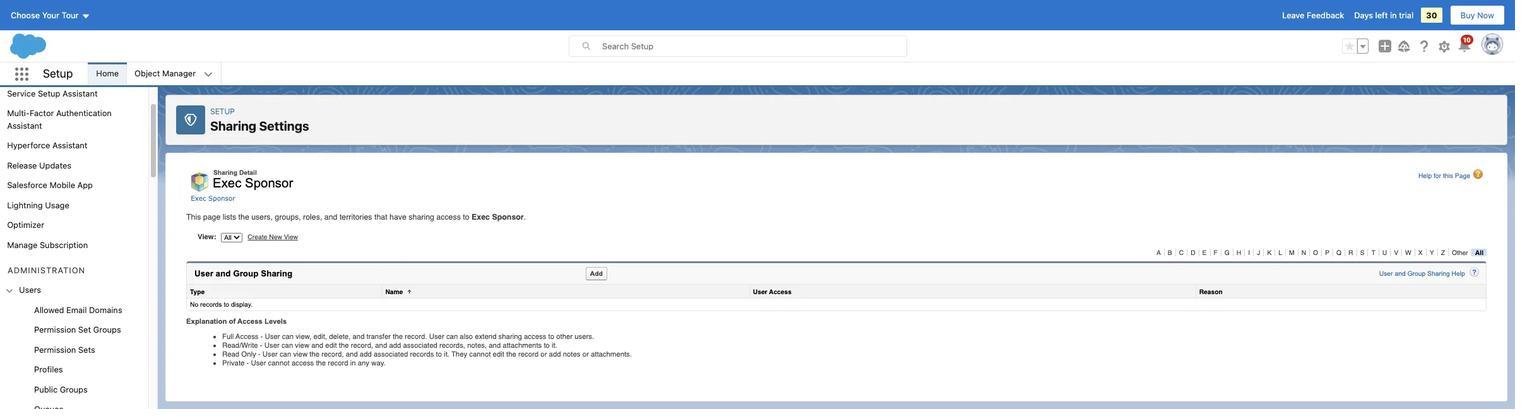 Task type: locate. For each thing, give the bounding box(es) containing it.
setup up sharing
[[210, 107, 235, 116]]

public groups link
[[34, 384, 88, 396]]

multi-factor authentication assistant link
[[7, 107, 148, 132]]

days
[[1354, 10, 1373, 20]]

buy now button
[[1450, 5, 1505, 25]]

leave
[[1282, 10, 1305, 20]]

0 horizontal spatial group
[[0, 300, 148, 409]]

setup link
[[210, 107, 235, 116]]

administration
[[8, 265, 85, 275]]

release updates
[[7, 160, 71, 170]]

choose your tour
[[11, 10, 79, 20]]

left
[[1375, 10, 1388, 20]]

multi-
[[7, 108, 30, 118]]

factor
[[30, 108, 54, 118]]

your
[[42, 10, 59, 20]]

1 vertical spatial group
[[0, 300, 148, 409]]

setup
[[43, 67, 73, 80], [38, 88, 60, 98], [210, 107, 235, 116]]

public
[[34, 384, 58, 394]]

1 horizontal spatial group
[[1342, 39, 1369, 54]]

profiles link
[[34, 364, 63, 376]]

manager
[[162, 68, 196, 78]]

tour
[[62, 10, 79, 20]]

setup inside setup sharing settings
[[210, 107, 235, 116]]

0 vertical spatial setup
[[43, 67, 73, 80]]

group
[[1342, 39, 1369, 54], [0, 300, 148, 409]]

setup up service setup assistant
[[43, 67, 73, 80]]

2 vertical spatial assistant
[[52, 140, 87, 150]]

leave feedback link
[[1282, 10, 1344, 20]]

0 vertical spatial group
[[1342, 39, 1369, 54]]

30
[[1426, 10, 1437, 20]]

2 permission from the top
[[34, 345, 76, 355]]

groups right the public
[[60, 384, 88, 394]]

app
[[77, 180, 93, 190]]

permission for permission sets
[[34, 345, 76, 355]]

email
[[66, 305, 87, 315]]

service setup assistant
[[7, 88, 98, 98]]

assistant
[[63, 88, 98, 98], [7, 120, 42, 130], [52, 140, 87, 150]]

permission down allowed
[[34, 325, 76, 335]]

updates
[[39, 160, 71, 170]]

service setup assistant link
[[7, 87, 98, 100]]

mobile
[[50, 180, 75, 190]]

2 vertical spatial setup
[[210, 107, 235, 116]]

0 horizontal spatial groups
[[60, 384, 88, 394]]

permission set groups link
[[34, 324, 121, 336]]

in
[[1390, 10, 1397, 20]]

1 vertical spatial assistant
[[7, 120, 42, 130]]

usage
[[45, 200, 69, 210]]

allowed
[[34, 305, 64, 315]]

permission set groups
[[34, 325, 121, 335]]

assistant down multi-
[[7, 120, 42, 130]]

setup up factor
[[38, 88, 60, 98]]

groups
[[93, 325, 121, 335], [60, 384, 88, 394]]

release updates link
[[7, 159, 71, 172]]

optimizer
[[7, 220, 44, 230]]

assistant up authentication
[[63, 88, 98, 98]]

service
[[7, 88, 36, 98]]

lightning usage link
[[7, 199, 69, 212]]

1 horizontal spatial groups
[[93, 325, 121, 335]]

1 vertical spatial permission
[[34, 345, 76, 355]]

0 vertical spatial permission
[[34, 325, 76, 335]]

permission
[[34, 325, 76, 335], [34, 345, 76, 355]]

groups down 'domains'
[[93, 325, 121, 335]]

sharing
[[210, 118, 256, 133]]

salesforce mobile app
[[7, 180, 93, 190]]

choose your tour button
[[10, 5, 91, 25]]

permission up profiles
[[34, 345, 76, 355]]

hyperforce assistant
[[7, 140, 87, 150]]

10
[[1463, 36, 1471, 44]]

days left in trial
[[1354, 10, 1414, 20]]

0 vertical spatial assistant
[[63, 88, 98, 98]]

assistant inside multi-factor authentication assistant
[[7, 120, 42, 130]]

1 permission from the top
[[34, 325, 76, 335]]

setup inside tree
[[38, 88, 60, 98]]

1 vertical spatial setup
[[38, 88, 60, 98]]

authentication
[[56, 108, 112, 118]]

assistant up updates
[[52, 140, 87, 150]]

object manager
[[135, 68, 196, 78]]



Task type: vqa. For each thing, say whether or not it's contained in the screenshot.
Release Updates link
yes



Task type: describe. For each thing, give the bounding box(es) containing it.
salesforce mobile app link
[[7, 179, 93, 192]]

group containing allowed email domains
[[0, 300, 148, 409]]

0 vertical spatial groups
[[93, 325, 121, 335]]

now
[[1477, 10, 1494, 20]]

set
[[78, 325, 91, 335]]

choose
[[11, 10, 40, 20]]

manage subscription link
[[7, 239, 88, 251]]

settings
[[259, 118, 309, 133]]

lightning
[[7, 200, 43, 210]]

home link
[[89, 63, 126, 85]]

buy now
[[1461, 10, 1494, 20]]

leave feedback
[[1282, 10, 1344, 20]]

object
[[135, 68, 160, 78]]

setup sharing settings
[[210, 107, 309, 133]]

users tree item
[[0, 280, 148, 409]]

hyperforce assistant link
[[7, 140, 87, 152]]

permission for permission set groups
[[34, 325, 76, 335]]

allowed email domains
[[34, 305, 122, 315]]

setup for setup
[[43, 67, 73, 80]]

permission sets
[[34, 345, 95, 355]]

salesforce
[[7, 180, 47, 190]]

domains
[[89, 305, 122, 315]]

manage subscription
[[7, 240, 88, 250]]

release
[[7, 160, 37, 170]]

sets
[[78, 345, 95, 355]]

hyperforce
[[7, 140, 50, 150]]

home
[[96, 68, 119, 78]]

trial
[[1399, 10, 1414, 20]]

allowed email domains link
[[34, 304, 122, 316]]

feedback
[[1307, 10, 1344, 20]]

buy
[[1461, 10, 1475, 20]]

permission sets link
[[34, 344, 95, 356]]

public groups
[[34, 384, 88, 394]]

lightning usage
[[7, 200, 69, 210]]

setup for setup sharing settings
[[210, 107, 235, 116]]

profiles
[[34, 364, 63, 375]]

10 button
[[1457, 35, 1474, 54]]

setup tree tree
[[0, 64, 148, 409]]

manage
[[7, 240, 37, 250]]

users link
[[19, 284, 41, 297]]

1 vertical spatial groups
[[60, 384, 88, 394]]

Search Setup text field
[[602, 36, 907, 56]]

multi-factor authentication assistant
[[7, 108, 112, 130]]

subscription
[[40, 240, 88, 250]]

object manager link
[[127, 63, 203, 85]]

optimizer link
[[7, 219, 44, 231]]

users
[[19, 285, 41, 295]]



